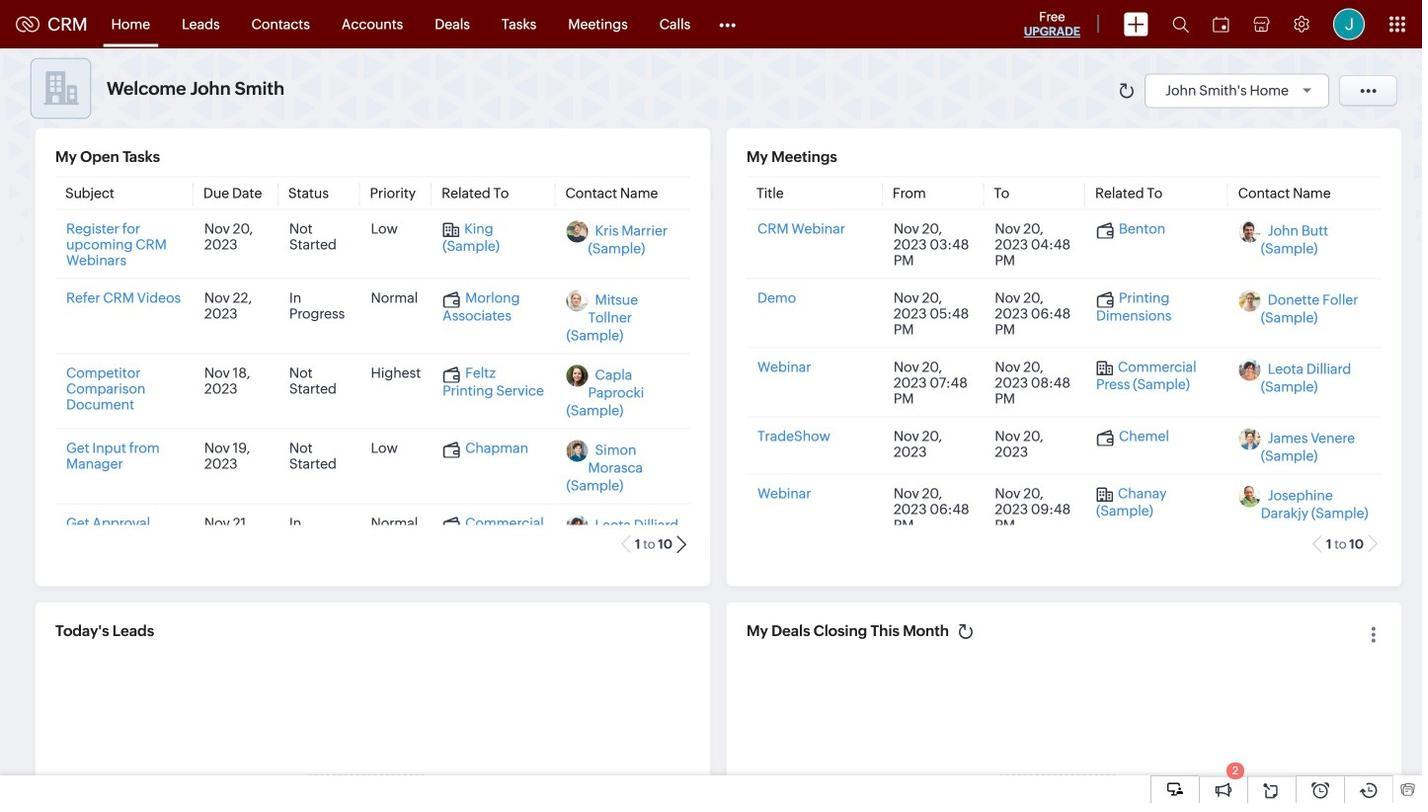 Task type: vqa. For each thing, say whether or not it's contained in the screenshot.
Other Modules Field
yes



Task type: locate. For each thing, give the bounding box(es) containing it.
search image
[[1173, 16, 1190, 33]]

calendar image
[[1213, 16, 1230, 32]]

search element
[[1161, 0, 1202, 48]]

Other Modules field
[[707, 8, 749, 40]]

profile element
[[1322, 0, 1377, 48]]

profile image
[[1334, 8, 1366, 40]]

create menu image
[[1124, 12, 1149, 36]]



Task type: describe. For each thing, give the bounding box(es) containing it.
create menu element
[[1113, 0, 1161, 48]]

logo image
[[16, 16, 40, 32]]



